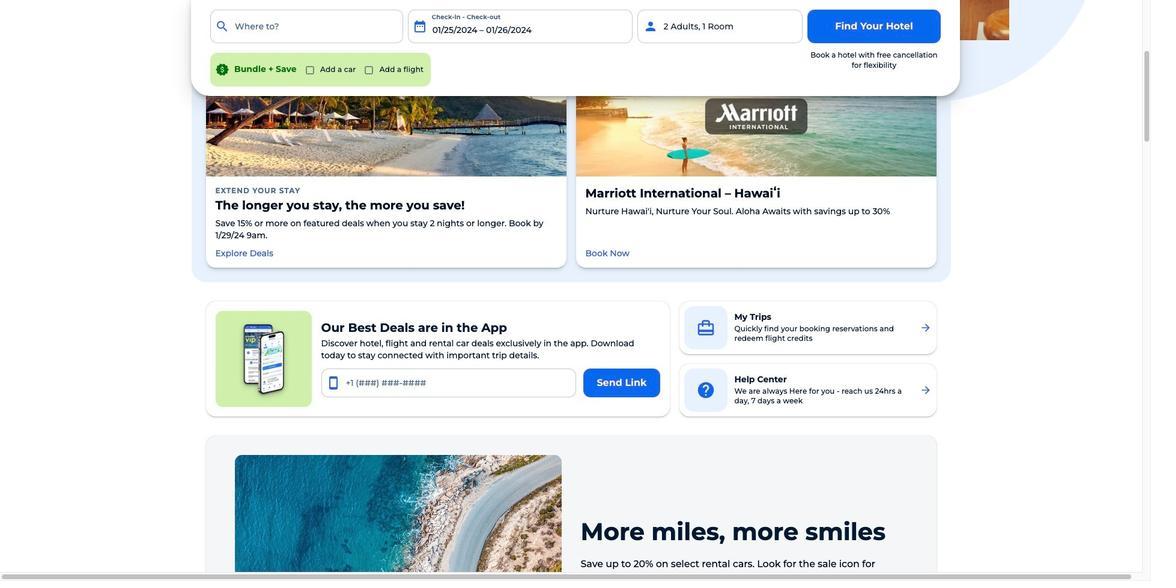 Task type: describe. For each thing, give the bounding box(es) containing it.
Check-in - Check-out field
[[408, 10, 633, 43]]

+1 (###) ###-#### field
[[321, 369, 577, 398]]



Task type: vqa. For each thing, say whether or not it's contained in the screenshot.
App Screenshot image
yes



Task type: locate. For each thing, give the bounding box(es) containing it.
arrowright image
[[920, 384, 932, 396]]

traveler selection text field
[[637, 10, 803, 43]]

app screenshot image
[[215, 311, 312, 407]]

None field
[[210, 10, 403, 43]]

Where to? field
[[210, 10, 403, 43]]

arrowright image
[[920, 322, 932, 334]]



